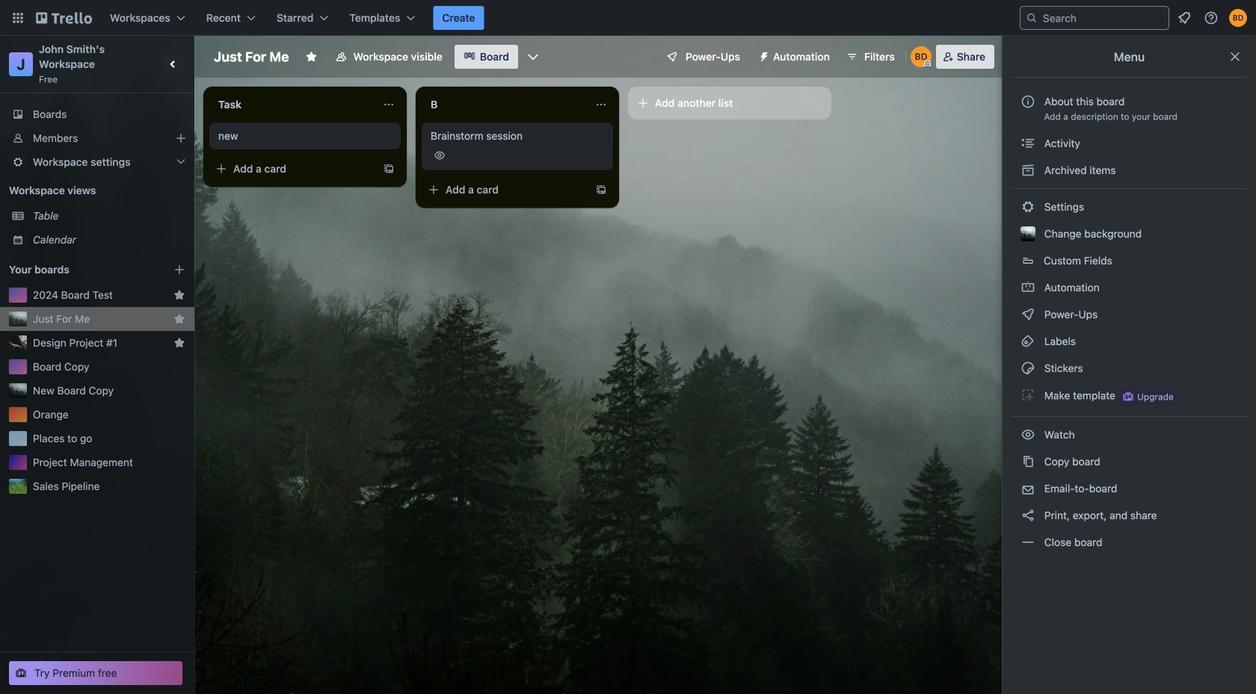 Task type: vqa. For each thing, say whether or not it's contained in the screenshot.
bottom Starred Icon
yes



Task type: describe. For each thing, give the bounding box(es) containing it.
workspace navigation collapse icon image
[[163, 54, 184, 75]]

1 vertical spatial barb dwyer (barbdwyer3) image
[[911, 46, 932, 67]]

this member is an admin of this board. image
[[924, 61, 931, 67]]

Search field
[[1038, 7, 1169, 28]]

create from template… image
[[595, 184, 607, 196]]

customize views image
[[526, 49, 541, 64]]

2 sm image from the top
[[1021, 455, 1036, 470]]

star or unstar board image
[[306, 51, 318, 63]]

1 starred icon image from the top
[[174, 289, 186, 301]]

Board name text field
[[206, 45, 297, 69]]

search image
[[1026, 12, 1038, 24]]

open information menu image
[[1204, 10, 1219, 25]]

1 sm image from the top
[[1021, 307, 1036, 322]]

your boards with 9 items element
[[9, 261, 151, 279]]



Task type: locate. For each thing, give the bounding box(es) containing it.
0 vertical spatial starred icon image
[[174, 289, 186, 301]]

0 vertical spatial sm image
[[1021, 307, 1036, 322]]

barb dwyer (barbdwyer3) image
[[1230, 9, 1248, 27], [911, 46, 932, 67]]

create from template… image
[[383, 163, 395, 175]]

0 notifications image
[[1176, 9, 1194, 27]]

None text field
[[422, 93, 589, 117]]

3 starred icon image from the top
[[174, 337, 186, 349]]

starred icon image
[[174, 289, 186, 301], [174, 313, 186, 325], [174, 337, 186, 349]]

1 horizontal spatial barb dwyer (barbdwyer3) image
[[1230, 9, 1248, 27]]

add board image
[[174, 264, 186, 276]]

0 horizontal spatial barb dwyer (barbdwyer3) image
[[911, 46, 932, 67]]

sm image
[[753, 45, 773, 66], [1021, 136, 1036, 151], [1021, 163, 1036, 178], [1021, 200, 1036, 215], [1021, 281, 1036, 295], [1021, 334, 1036, 349], [1021, 361, 1036, 376], [1021, 388, 1036, 403], [1021, 428, 1036, 443], [1021, 536, 1036, 551]]

2 vertical spatial sm image
[[1021, 509, 1036, 524]]

1 vertical spatial sm image
[[1021, 455, 1036, 470]]

1 vertical spatial starred icon image
[[174, 313, 186, 325]]

primary element
[[0, 0, 1257, 36]]

2 starred icon image from the top
[[174, 313, 186, 325]]

3 sm image from the top
[[1021, 509, 1036, 524]]

None text field
[[209, 93, 377, 117]]

back to home image
[[36, 6, 92, 30]]

0 vertical spatial barb dwyer (barbdwyer3) image
[[1230, 9, 1248, 27]]

barb dwyer (barbdwyer3) image inside primary element
[[1230, 9, 1248, 27]]

2 vertical spatial starred icon image
[[174, 337, 186, 349]]

sm image
[[1021, 307, 1036, 322], [1021, 455, 1036, 470], [1021, 509, 1036, 524]]



